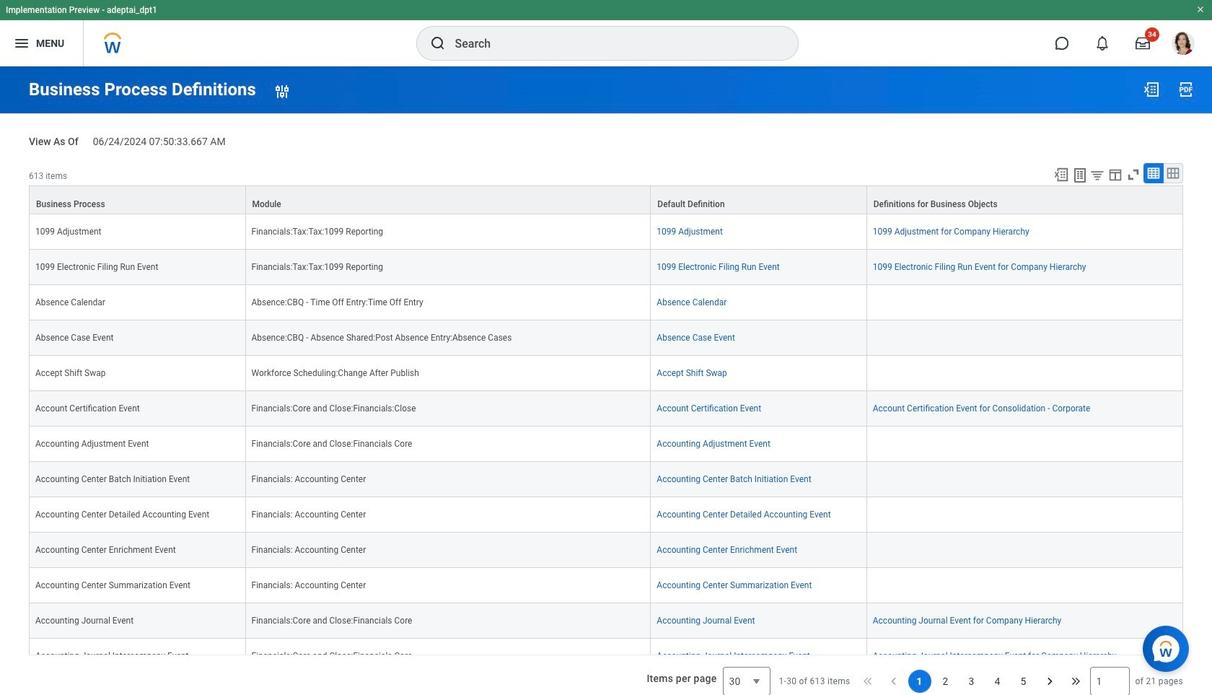 Task type: describe. For each thing, give the bounding box(es) containing it.
search image
[[429, 35, 446, 52]]

7 row from the top
[[29, 391, 1184, 426]]

cell for eighth 'row'
[[867, 426, 1184, 462]]

11 row from the top
[[29, 533, 1184, 568]]

items per page element
[[645, 655, 770, 695]]

cell for 12th 'row' from the top of the page
[[867, 568, 1184, 603]]

10 row from the top
[[29, 497, 1184, 533]]

12 row from the top
[[29, 568, 1184, 603]]

Go to page number text field
[[1090, 667, 1130, 695]]

Choose an option text field
[[723, 667, 770, 695]]

list inside "pagination" 'element'
[[908, 670, 1035, 693]]

inbox large image
[[1136, 36, 1150, 51]]

4 row from the top
[[29, 285, 1184, 320]]

export to excel image for export to worksheets image
[[1054, 167, 1070, 182]]

8 row from the top
[[29, 426, 1184, 462]]

14 row from the top
[[29, 639, 1184, 674]]

close environment banner image
[[1197, 5, 1205, 14]]

select to filter grid data image
[[1090, 167, 1106, 182]]

justify image
[[13, 35, 30, 52]]

2 row from the top
[[29, 214, 1184, 250]]



Task type: locate. For each thing, give the bounding box(es) containing it.
list
[[908, 670, 1035, 693]]

9 row from the top
[[29, 462, 1184, 497]]

5 cell from the top
[[867, 462, 1184, 497]]

banner
[[0, 0, 1213, 66]]

profile logan mcneil image
[[1172, 32, 1195, 58]]

view printable version (pdf) image
[[1178, 81, 1195, 98]]

notifications large image
[[1096, 36, 1110, 51]]

2 cell from the top
[[867, 320, 1184, 356]]

6 cell from the top
[[867, 497, 1184, 533]]

cell
[[867, 285, 1184, 320], [867, 320, 1184, 356], [867, 356, 1184, 391], [867, 426, 1184, 462], [867, 462, 1184, 497], [867, 497, 1184, 533], [867, 533, 1184, 568], [867, 568, 1184, 603]]

1 horizontal spatial export to excel image
[[1143, 81, 1161, 98]]

expand table image
[[1166, 166, 1181, 180]]

table image
[[1147, 166, 1161, 180]]

6 row from the top
[[29, 356, 1184, 391]]

status
[[779, 675, 851, 687]]

0 vertical spatial export to excel image
[[1143, 81, 1161, 98]]

chevron right small image
[[1043, 674, 1057, 688]]

cell for 10th 'row' from the bottom of the page
[[867, 320, 1184, 356]]

pagination element
[[779, 655, 1184, 695]]

5 row from the top
[[29, 320, 1184, 356]]

toolbar
[[1047, 163, 1184, 185]]

cell for fifth 'row' from the bottom
[[867, 497, 1184, 533]]

Search Workday  search field
[[455, 27, 768, 59]]

3 row from the top
[[29, 250, 1184, 285]]

0 horizontal spatial export to excel image
[[1054, 167, 1070, 182]]

13 row from the top
[[29, 603, 1184, 639]]

cell for 6th 'row'
[[867, 356, 1184, 391]]

7 cell from the top
[[867, 533, 1184, 568]]

1 row from the top
[[29, 185, 1184, 214]]

4 cell from the top
[[867, 426, 1184, 462]]

fullscreen image
[[1126, 167, 1142, 182]]

export to worksheets image
[[1072, 167, 1089, 184]]

export to excel image left view printable version (pdf) image
[[1143, 81, 1161, 98]]

cell for 11th 'row' from the bottom
[[867, 285, 1184, 320]]

cell for 6th 'row' from the bottom
[[867, 462, 1184, 497]]

chevron left small image
[[887, 674, 901, 688]]

export to excel image
[[1143, 81, 1161, 98], [1054, 167, 1070, 182]]

1 cell from the top
[[867, 285, 1184, 320]]

status inside "pagination" 'element'
[[779, 675, 851, 687]]

export to excel image for view printable version (pdf) image
[[1143, 81, 1161, 98]]

change selection image
[[273, 83, 291, 100]]

chevron 2x left small image
[[861, 674, 875, 688]]

main content
[[0, 66, 1213, 695]]

chevron 2x right small image
[[1069, 674, 1083, 688]]

row
[[29, 185, 1184, 214], [29, 214, 1184, 250], [29, 250, 1184, 285], [29, 285, 1184, 320], [29, 320, 1184, 356], [29, 356, 1184, 391], [29, 391, 1184, 426], [29, 426, 1184, 462], [29, 462, 1184, 497], [29, 497, 1184, 533], [29, 533, 1184, 568], [29, 568, 1184, 603], [29, 603, 1184, 639], [29, 639, 1184, 674]]

export to excel image left export to worksheets image
[[1054, 167, 1070, 182]]

3 cell from the top
[[867, 356, 1184, 391]]

1 vertical spatial export to excel image
[[1054, 167, 1070, 182]]

8 cell from the top
[[867, 568, 1184, 603]]

click to view/edit grid preferences image
[[1108, 167, 1124, 182]]

cell for 11th 'row'
[[867, 533, 1184, 568]]



Task type: vqa. For each thing, say whether or not it's contained in the screenshot.
View Course
no



